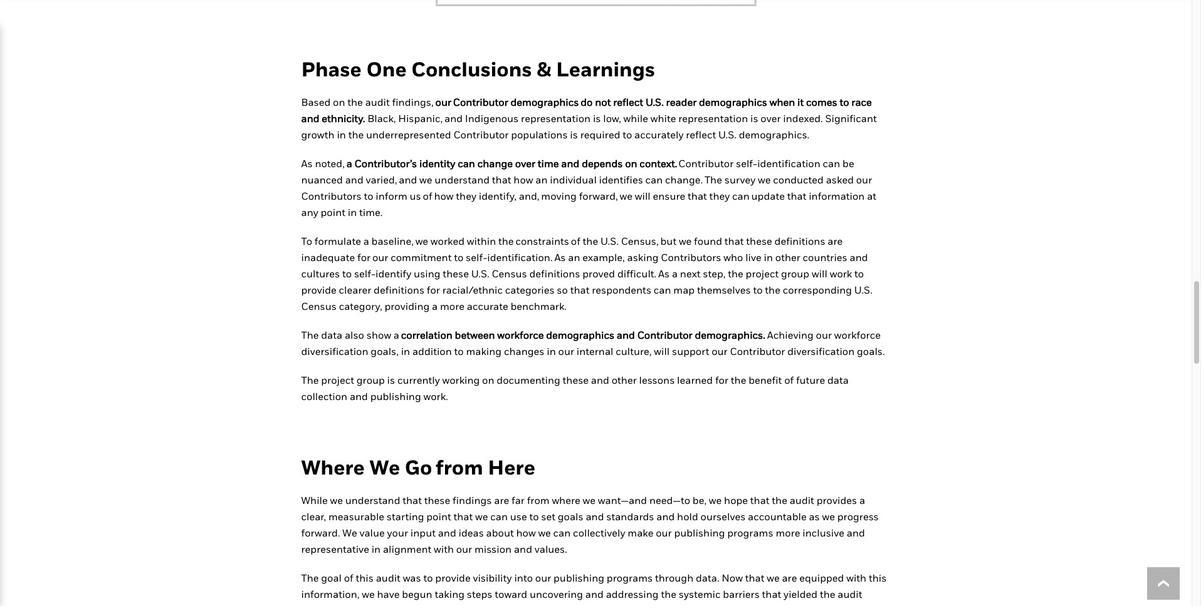 Task type: locate. For each thing, give the bounding box(es) containing it.
the inside the goal of this audit was to provide visibility into our publishing programs through data. now that we are equipped with this information, we have begun taking steps toward uncovering and addressing the systemic barriers that yielded the audit results, so we can ensure that the demographics of our contributors better reflect the racial and ethnic makeup of our socie
[[301, 573, 319, 585]]

1 horizontal spatial workforce
[[834, 329, 881, 342]]

the down through
[[661, 589, 676, 601]]

conclusions
[[411, 57, 532, 81]]

0 horizontal spatial project
[[321, 374, 354, 387]]

audit inside while we understand that these findings are far from where we want—and need—to be, we hope that the audit provides a clear, measurable starting point that we can use to set goals and standards and hold ourselves accountable as we progress forward. we value your input and ideas about how we can collectively make our publishing programs more inclusive and representative in alignment with our mission and values.
[[790, 495, 814, 507]]

we up can update
[[758, 174, 771, 186]]

point up input
[[426, 511, 451, 524]]

identification. as
[[487, 252, 566, 264]]

point inside while we understand that these findings are far from where we want—and need—to be, we hope that the audit provides a clear, measurable starting point that we can use to set goals and standards and hold ourselves accountable as we progress forward. we value your input and ideas about how we can collectively make our publishing programs more inclusive and representative in alignment with our mission and values.
[[426, 511, 451, 524]]

2 horizontal spatial publishing
[[674, 527, 725, 540]]

comes
[[806, 96, 837, 109]]

0 horizontal spatial representation
[[521, 112, 591, 125]]

1 horizontal spatial other
[[775, 252, 800, 264]]

over down when at the right of the page
[[761, 112, 781, 125]]

how up "and, moving"
[[514, 174, 533, 186]]

into
[[514, 573, 533, 585]]

in inside contributor self-identification can be nuanced and varied, and we understand that how an individual identifies can change. the survey we conducted asked our contributors to inform us of how they identify, and, moving forward, we will ensure that they can update that information at any point in time.
[[348, 206, 357, 219]]

ensure down the change. the
[[653, 190, 685, 203]]

0 vertical spatial an
[[536, 174, 548, 186]]

can
[[458, 157, 475, 170], [823, 157, 840, 170], [645, 174, 663, 186], [654, 284, 671, 297], [490, 511, 508, 524], [553, 527, 571, 540], [367, 605, 384, 607]]

we right where
[[583, 495, 596, 507]]

0 horizontal spatial they
[[456, 190, 476, 203]]

0 horizontal spatial on
[[333, 96, 345, 109]]

understand down identity
[[435, 174, 490, 186]]

documenting
[[497, 374, 560, 387]]

as noted, a contributor's identity can change over time and depends on context.
[[301, 157, 677, 170]]

1 vertical spatial ensure
[[386, 605, 419, 607]]

and inside our contributor demographics do not reflect u.s. reader demographics when it comes to race and ethnicity.
[[301, 112, 319, 125]]

0 horizontal spatial understand
[[345, 495, 400, 507]]

so up benchmark.
[[557, 284, 568, 297]]

0 vertical spatial for
[[427, 284, 440, 297]]

1 horizontal spatial we
[[370, 456, 400, 480]]

ensure
[[653, 190, 685, 203], [386, 605, 419, 607]]

this
[[356, 573, 374, 585], [869, 573, 887, 585]]

1 vertical spatial with
[[846, 573, 867, 585]]

will right culture,
[[654, 346, 670, 358]]

demographics inside the goal of this audit was to provide visibility into our publishing programs through data. now that we are equipped with this information, we have begun taking steps toward uncovering and addressing the systemic barriers that yielded the audit results, so we can ensure that the demographics of our contributors better reflect the racial and ethnic makeup of our socie
[[461, 605, 529, 607]]

u.s. up survey
[[718, 129, 737, 141]]

demographics. inside black, hispanic, and indigenous representation is low, while white representation is over indexed. significant growth in the underrepresented contributor populations is required to accurately reflect u.s. demographics.
[[739, 129, 810, 141]]

with inside the goal of this audit was to provide visibility into our publishing programs through data. now that we are equipped with this information, we have begun taking steps toward uncovering and addressing the systemic barriers that yielded the audit results, so we can ensure that the demographics of our contributors better reflect the racial and ethnic makeup of our socie
[[846, 573, 867, 585]]

accountable
[[748, 511, 807, 524]]

1 horizontal spatial are
[[782, 573, 797, 585]]

understand inside contributor self-identification can be nuanced and varied, and we understand that how an individual identifies can change. the survey we conducted asked our contributors to inform us of how they identify, and, moving forward, we will ensure that they can update that information at any point in time.
[[435, 174, 490, 186]]

0 vertical spatial the
[[301, 329, 319, 342]]

the project group is currently working on documenting these and other lessons learned for the benefit of future data collection and publishing work.
[[301, 374, 849, 403]]

understand inside while we understand that these findings are far from where we want—and need—to be, we hope that the audit provides a clear, measurable starting point that we can use to set goals and standards and hold ourselves accountable as we progress forward. we value your input and ideas about how we can collectively make our publishing programs more inclusive and representative in alignment with our mission and values.
[[345, 495, 400, 507]]

census down identification. as
[[492, 268, 527, 280]]

here
[[488, 456, 535, 480]]

0 horizontal spatial demographics
[[461, 605, 529, 607]]

found
[[694, 235, 722, 248]]

goals,
[[371, 346, 399, 358]]

is left currently
[[387, 374, 395, 387]]

1 horizontal spatial so
[[557, 284, 568, 297]]

1 vertical spatial will
[[812, 268, 827, 280]]

1 vertical spatial reflect
[[686, 129, 716, 141]]

2 workforce from the left
[[834, 329, 881, 342]]

barriers
[[723, 589, 760, 601]]

1 vertical spatial provide
[[435, 573, 471, 585]]

internal
[[577, 346, 613, 358]]

more down racial/ethnic
[[440, 300, 465, 313]]

are inside to formulate a baseline, we worked within the constraints of the u.s. census, but we found that these definitions are inadequate for our commitment to self-identification. as an example, asking contributors who live in other countries and cultures to self-identify using these u.s. census definitions proved difficult. as a next step, the project group will work to provide clearer definitions for racial/ethnic categories so that respondents can map themselves to the corresponding u.s. census category, providing a more accurate benchmark.
[[828, 235, 843, 248]]

1 horizontal spatial over
[[761, 112, 781, 125]]

1 vertical spatial other
[[612, 374, 637, 387]]

0 horizontal spatial contributors
[[301, 190, 362, 203]]

0 horizontal spatial programs
[[607, 573, 653, 585]]

racial
[[705, 605, 731, 607]]

2 vertical spatial the
[[301, 573, 319, 585]]

identify
[[376, 268, 411, 280]]

0 vertical spatial ensure
[[653, 190, 685, 203]]

1 diversification from the left
[[301, 346, 368, 358]]

0 vertical spatial data
[[321, 329, 342, 342]]

1 the from the top
[[301, 329, 319, 342]]

2 vertical spatial contributors
[[561, 605, 622, 607]]

with down input
[[434, 544, 454, 556]]

group
[[781, 268, 809, 280], [357, 374, 385, 387]]

3 the from the top
[[301, 573, 319, 585]]

with
[[434, 544, 454, 556], [846, 573, 867, 585]]

any
[[301, 206, 318, 219]]

0 horizontal spatial more
[[440, 300, 465, 313]]

0 horizontal spatial ensure
[[386, 605, 419, 607]]

demographics down the 'steps'
[[461, 605, 529, 607]]

contributor self-identification can be nuanced and varied, and we understand that how an individual identifies can change. the survey we conducted asked our contributors to inform us of how they identify, and, moving forward, we will ensure that they can update that information at any point in time.
[[301, 157, 877, 219]]

0 horizontal spatial self-
[[354, 268, 376, 280]]

correlation
[[401, 329, 453, 342]]

representative
[[301, 544, 369, 556]]

the inside the project group is currently working on documenting these and other lessons learned for the benefit of future data collection and publishing work.
[[301, 374, 319, 387]]

our contributor
[[435, 96, 508, 109]]

your
[[387, 527, 408, 540]]

0 vertical spatial we
[[370, 456, 400, 480]]

the down systemic
[[687, 605, 702, 607]]

makeup
[[786, 605, 824, 607]]

1 vertical spatial for
[[715, 374, 729, 387]]

our inside contributor self-identification can be nuanced and varied, and we understand that how an individual identifies can change. the survey we conducted asked our contributors to inform us of how they identify, and, moving forward, we will ensure that they can update that information at any point in time.
[[856, 174, 872, 186]]

addition
[[412, 346, 452, 358]]

2 the from the top
[[301, 374, 319, 387]]

0 horizontal spatial group
[[357, 374, 385, 387]]

the for the goal of this audit was to provide visibility into our publishing programs through data. now that we are equipped with this information, we have begun taking steps toward uncovering and addressing the systemic barriers that yielded the audit results, so we can ensure that the demographics of our contributors better reflect the racial and ethnic makeup of our socie
[[301, 573, 319, 585]]

mission
[[475, 544, 512, 556]]

map
[[674, 284, 695, 297]]

contributors inside to formulate a baseline, we worked within the constraints of the u.s. census, but we found that these definitions are inadequate for our commitment to self-identification. as an example, asking contributors who live in other countries and cultures to self-identify using these u.s. census definitions proved difficult. as a next step, the project group will work to provide clearer definitions for racial/ethnic categories so that respondents can map themselves to the corresponding u.s. census category, providing a more accurate benchmark.
[[661, 252, 721, 264]]

0 horizontal spatial we
[[342, 527, 357, 540]]

u.s. inside black, hispanic, and indigenous representation is low, while white representation is over indexed. significant growth in the underrepresented contributor populations is required to accurately reflect u.s. demographics.
[[718, 129, 737, 141]]

the inside the project group is currently working on documenting these and other lessons learned for the benefit of future data collection and publishing work.
[[731, 374, 746, 387]]

difficult. as
[[617, 268, 670, 280]]

on right working
[[482, 374, 494, 387]]

point right any
[[321, 206, 345, 219]]

the up collection
[[301, 374, 319, 387]]

over left time
[[515, 157, 535, 170]]

the up ethnicity.
[[347, 96, 363, 109]]

1 vertical spatial demographics.
[[695, 329, 765, 342]]

0 vertical spatial are
[[828, 235, 843, 248]]

0 horizontal spatial will
[[635, 190, 651, 203]]

to left race
[[840, 96, 849, 109]]

a up progress
[[859, 495, 865, 507]]

so inside to formulate a baseline, we worked within the constraints of the u.s. census, but we found that these definitions are inadequate for our commitment to self-identification. as an example, asking contributors who live in other countries and cultures to self-identify using these u.s. census definitions proved difficult. as a next step, the project group will work to provide clearer definitions for racial/ethnic categories so that respondents can map themselves to the corresponding u.s. census category, providing a more accurate benchmark.
[[557, 284, 568, 297]]

0 vertical spatial other
[[775, 252, 800, 264]]

required
[[580, 129, 620, 141]]

1 horizontal spatial understand
[[435, 174, 490, 186]]

workforce up goals.
[[834, 329, 881, 342]]

more
[[440, 300, 465, 313], [776, 527, 800, 540]]

0 vertical spatial demographics.
[[739, 129, 810, 141]]

1 horizontal spatial this
[[869, 573, 887, 585]]

1 vertical spatial contributors
[[661, 252, 721, 264]]

0 vertical spatial on
[[333, 96, 345, 109]]

hope
[[724, 495, 748, 507]]

far
[[512, 495, 525, 507]]

these inside while we understand that these findings are far from where we want—and need—to be, we hope that the audit provides a clear, measurable starting point that we can use to set goals and standards and hold ourselves accountable as we progress forward. we value your input and ideas about how we can collectively make our publishing programs more inclusive and representative in alignment with our mission and values.
[[424, 495, 450, 507]]

of right goal
[[344, 573, 353, 585]]

how down use
[[516, 527, 536, 540]]

2 this from the left
[[869, 573, 887, 585]]

where
[[301, 456, 365, 480]]

project inside to formulate a baseline, we worked within the constraints of the u.s. census, but we found that these definitions are inadequate for our commitment to self-identification. as an example, asking contributors who live in other countries and cultures to self-identify using these u.s. census definitions proved difficult. as a next step, the project group will work to provide clearer definitions for racial/ethnic categories so that respondents can map themselves to the corresponding u.s. census category, providing a more accurate benchmark.
[[746, 268, 779, 280]]

we down measurable
[[342, 527, 357, 540]]

0 vertical spatial project
[[746, 268, 779, 280]]

1 horizontal spatial will
[[654, 346, 670, 358]]

to inside the goal of this audit was to provide visibility into our publishing programs through data. now that we are equipped with this information, we have begun taking steps toward uncovering and addressing the systemic barriers that yielded the audit results, so we can ensure that the demographics of our contributors better reflect the racial and ethnic makeup of our socie
[[423, 573, 433, 585]]

understand
[[435, 174, 490, 186], [345, 495, 400, 507]]

the inside black, hispanic, and indigenous representation is low, while white representation is over indexed. significant growth in the underrepresented contributor populations is required to accurately reflect u.s. demographics.
[[348, 129, 364, 141]]

1 they from the left
[[456, 190, 476, 203]]

demographics.
[[739, 129, 810, 141], [695, 329, 765, 342]]

1 this from the left
[[356, 573, 374, 585]]

to up clearer
[[342, 268, 352, 280]]

the down who
[[728, 268, 743, 280]]

can inside to formulate a baseline, we worked within the constraints of the u.s. census, but we found that these definitions are inadequate for our commitment to self-identification. as an example, asking contributors who live in other countries and cultures to self-identify using these u.s. census definitions proved difficult. as a next step, the project group will work to provide clearer definitions for racial/ethnic categories so that respondents can map themselves to the corresponding u.s. census category, providing a more accurate benchmark.
[[654, 284, 671, 297]]

1 vertical spatial an
[[568, 252, 580, 264]]

indigenous
[[465, 112, 519, 125]]

1 vertical spatial point
[[426, 511, 451, 524]]

goal
[[321, 573, 342, 585]]

to down while
[[623, 129, 632, 141]]

point
[[321, 206, 345, 219], [426, 511, 451, 524]]

other inside to formulate a baseline, we worked within the constraints of the u.s. census, but we found that these definitions are inadequate for our commitment to self-identification. as an example, asking contributors who live in other countries and cultures to self-identify using these u.s. census definitions proved difficult. as a next step, the project group will work to provide clearer definitions for racial/ethnic categories so that respondents can map themselves to the corresponding u.s. census category, providing a more accurate benchmark.
[[775, 252, 800, 264]]

from
[[527, 495, 550, 507]]

0 horizontal spatial point
[[321, 206, 345, 219]]

definitions down identify
[[374, 284, 424, 297]]

1 vertical spatial data
[[828, 374, 849, 387]]

systemic
[[679, 589, 721, 601]]

programs up addressing
[[607, 573, 653, 585]]

census
[[492, 268, 527, 280], [301, 300, 337, 313]]

we left found
[[679, 235, 692, 248]]

for inside the project group is currently working on documenting these and other lessons learned for the benefit of future data collection and publishing work.
[[715, 374, 729, 387]]

to down between
[[454, 346, 464, 358]]

proved
[[583, 268, 615, 280]]

provide inside the goal of this audit was to provide visibility into our publishing programs through data. now that we are equipped with this information, we have begun taking steps toward uncovering and addressing the systemic barriers that yielded the audit results, so we can ensure that the demographics of our contributors better reflect the racial and ethnic makeup of our socie
[[435, 573, 471, 585]]

ensure inside contributor self-identification can be nuanced and varied, and we understand that how an individual identifies can change. the survey we conducted asked our contributors to inform us of how they identify, and, moving forward, we will ensure that they can update that information at any point in time.
[[653, 190, 685, 203]]

1 vertical spatial project
[[321, 374, 354, 387]]

for
[[427, 284, 440, 297], [715, 374, 729, 387]]

a inside while we understand that these findings are far from where we want—and need—to be, we hope that the audit provides a clear, measurable starting point that we can use to set goals and standards and hold ourselves accountable as we progress forward. we value your input and ideas about how we can collectively make our publishing programs more inclusive and representative in alignment with our mission and values.
[[859, 495, 865, 507]]

1 horizontal spatial contributors
[[561, 605, 622, 607]]

understand up measurable
[[345, 495, 400, 507]]

0 horizontal spatial census
[[301, 300, 337, 313]]

1 representation from the left
[[521, 112, 591, 125]]

2 vertical spatial demographics
[[461, 605, 529, 607]]

0 vertical spatial programs
[[727, 527, 773, 540]]

baseline, we
[[371, 235, 428, 248]]

data right future
[[828, 374, 849, 387]]

publishing inside the goal of this audit was to provide visibility into our publishing programs through data. now that we are equipped with this information, we have begun taking steps toward uncovering and addressing the systemic barriers that yielded the audit results, so we can ensure that the demographics of our contributors better reflect the racial and ethnic makeup of our socie
[[554, 573, 604, 585]]

they
[[456, 190, 476, 203], [709, 190, 730, 203]]

publishing down currently
[[370, 391, 421, 403]]

can left map
[[654, 284, 671, 297]]

definitions up countries
[[775, 235, 825, 248]]

using
[[414, 268, 440, 280]]

audit down equipped
[[838, 589, 862, 601]]

and
[[301, 112, 319, 125], [561, 157, 580, 170], [345, 174, 363, 186], [850, 252, 868, 264], [617, 329, 635, 342], [591, 374, 609, 387], [350, 391, 368, 403], [586, 511, 604, 524], [657, 511, 675, 524], [438, 527, 456, 540], [847, 527, 865, 540], [514, 544, 532, 556], [585, 589, 604, 601], [733, 605, 752, 607]]

we inside while we understand that these findings are far from where we want—and need—to be, we hope that the audit provides a clear, measurable starting point that we can use to set goals and standards and hold ourselves accountable as we progress forward. we value your input and ideas about how we can collectively make our publishing programs more inclusive and representative in alignment with our mission and values.
[[342, 527, 357, 540]]

we
[[419, 174, 432, 186], [758, 174, 771, 186], [679, 235, 692, 248], [330, 495, 343, 507], [583, 495, 596, 507], [709, 495, 722, 507], [475, 511, 488, 524], [822, 511, 835, 524], [538, 527, 551, 540], [767, 573, 780, 585], [362, 589, 375, 601], [351, 605, 364, 607]]

want—and
[[598, 495, 647, 507]]

1 vertical spatial how
[[516, 527, 536, 540]]

self- down for our
[[354, 268, 376, 280]]

publishing inside while we understand that these findings are far from where we want—and need—to be, we hope that the audit provides a clear, measurable starting point that we can use to set goals and standards and hold ourselves accountable as we progress forward. we value your input and ideas about how we can collectively make our publishing programs more inclusive and representative in alignment with our mission and values.
[[674, 527, 725, 540]]

that
[[492, 174, 511, 186], [688, 190, 707, 203], [787, 190, 806, 203], [725, 235, 744, 248], [570, 284, 590, 297], [403, 495, 422, 507], [750, 495, 770, 507], [454, 511, 473, 524], [745, 573, 765, 585], [762, 589, 781, 601], [421, 605, 441, 607]]

group up the corresponding in the right top of the page
[[781, 268, 809, 280]]

in inside black, hispanic, and indigenous representation is low, while white representation is over indexed. significant growth in the underrepresented contributor populations is required to accurately reflect u.s. demographics.
[[337, 129, 346, 141]]

a up for our
[[363, 235, 369, 248]]

of inside the project group is currently working on documenting these and other lessons learned for the benefit of future data collection and publishing work.
[[784, 374, 794, 387]]

steps
[[467, 589, 492, 601]]

clear,
[[301, 511, 326, 524]]

0 horizontal spatial workforce
[[497, 329, 544, 342]]

1 horizontal spatial diversification
[[788, 346, 855, 358]]

how inside contributor self-identification can be nuanced and varied, and we understand that how an individual identifies can change. the survey we conducted asked our contributors to inform us of how they identify, and, moving forward, we will ensure that they can update that information at any point in time.
[[514, 174, 533, 186]]

0 horizontal spatial other
[[612, 374, 637, 387]]

so down the information,
[[338, 605, 349, 607]]

group down goals,
[[357, 374, 385, 387]]

2 vertical spatial will
[[654, 346, 670, 358]]

our right make
[[656, 527, 672, 540]]

benchmark.
[[511, 300, 567, 313]]

our down ideas
[[456, 544, 472, 556]]

1 vertical spatial publishing
[[674, 527, 725, 540]]

0 vertical spatial point
[[321, 206, 345, 219]]

0 horizontal spatial diversification
[[301, 346, 368, 358]]

contributors up next
[[661, 252, 721, 264]]

more inside while we understand that these findings are far from where we want—and need—to be, we hope that the audit provides a clear, measurable starting point that we can use to set goals and standards and hold ourselves accountable as we progress forward. we value your input and ideas about how we can collectively make our publishing programs more inclusive and representative in alignment with our mission and values.
[[776, 527, 800, 540]]

with inside while we understand that these findings are far from where we want—and need—to be, we hope that the audit provides a clear, measurable starting point that we can use to set goals and standards and hold ourselves accountable as we progress forward. we value your input and ideas about how we can collectively make our publishing programs more inclusive and representative in alignment with our mission and values.
[[434, 544, 454, 556]]

demographics up internal
[[546, 329, 614, 342]]

so
[[557, 284, 568, 297], [338, 605, 349, 607]]

1 horizontal spatial reflect
[[655, 605, 685, 607]]

0 horizontal spatial this
[[356, 573, 374, 585]]

use
[[510, 511, 527, 524]]

self- up survey
[[736, 157, 757, 170]]

as
[[809, 511, 820, 524]]

u.s.
[[646, 96, 664, 109], [718, 129, 737, 141], [601, 235, 619, 248], [471, 268, 489, 280], [854, 284, 873, 297]]

1 horizontal spatial more
[[776, 527, 800, 540]]

other down culture,
[[612, 374, 637, 387]]

they left identify, at the top of page
[[456, 190, 476, 203]]

1 vertical spatial the
[[301, 374, 319, 387]]

u.s. up white
[[646, 96, 664, 109]]

goals
[[558, 511, 583, 524]]

1 vertical spatial are
[[494, 495, 509, 507]]

achieving
[[767, 329, 814, 342]]

more inside to formulate a baseline, we worked within the constraints of the u.s. census, but we found that these definitions are inadequate for our commitment to self-identification. as an example, asking contributors who live in other countries and cultures to self-identify using these u.s. census definitions proved difficult. as a next step, the project group will work to provide clearer definitions for racial/ethnic categories so that respondents can map themselves to the corresponding u.s. census category, providing a more accurate benchmark.
[[440, 300, 465, 313]]

our left internal
[[558, 346, 574, 358]]

0 vertical spatial so
[[557, 284, 568, 297]]

our contributor demographics do not reflect u.s. reader demographics when it comes to race and ethnicity.
[[301, 96, 872, 125]]

representation down demographics do in the top left of the page
[[521, 112, 591, 125]]

1 horizontal spatial representation
[[678, 112, 748, 125]]

2 horizontal spatial will
[[812, 268, 827, 280]]

1 horizontal spatial ensure
[[653, 190, 685, 203]]

publishing up uncovering on the left of the page
[[554, 573, 604, 585]]

better
[[624, 605, 652, 607]]

corresponding
[[783, 284, 852, 297]]

the left benefit
[[731, 374, 746, 387]]

progress
[[837, 511, 879, 524]]

1 vertical spatial group
[[357, 374, 385, 387]]

1 vertical spatial on
[[625, 157, 637, 170]]

and right nuanced at the top left
[[345, 174, 363, 186]]

publishing
[[370, 391, 421, 403], [674, 527, 725, 540], [554, 573, 604, 585]]

2 vertical spatial are
[[782, 573, 797, 585]]

0 horizontal spatial so
[[338, 605, 349, 607]]

was
[[403, 573, 421, 585]]

and up work
[[850, 252, 868, 264]]

will inside contributor self-identification can be nuanced and varied, and we understand that how an individual identifies can change. the survey we conducted asked our contributors to inform us of how they identify, and, moving forward, we will ensure that they can update that information at any point in time.
[[635, 190, 651, 203]]

demographics inside our contributor demographics do not reflect u.s. reader demographics when it comes to race and ethnicity.
[[699, 96, 767, 109]]

0 horizontal spatial an
[[536, 174, 548, 186]]

equipped
[[799, 573, 844, 585]]

definitions
[[775, 235, 825, 248], [529, 268, 580, 280], [374, 284, 424, 297]]

black,
[[368, 112, 396, 125]]

are up "yielded" on the right
[[782, 573, 797, 585]]

2 horizontal spatial are
[[828, 235, 843, 248]]

0 horizontal spatial publishing
[[370, 391, 421, 403]]

and down the barriers
[[733, 605, 752, 607]]

1 vertical spatial more
[[776, 527, 800, 540]]

can left change
[[458, 157, 475, 170]]

who
[[724, 252, 743, 264]]

the data also show a correlation between workforce demographics and contributor demographics.
[[301, 329, 765, 342]]

in down value
[[372, 544, 381, 556]]

1 workforce from the left
[[497, 329, 544, 342]]

to inside our contributor demographics do not reflect u.s. reader demographics when it comes to race and ethnicity.
[[840, 96, 849, 109]]

other inside the project group is currently working on documenting these and other lessons learned for the benefit of future data collection and publishing work.
[[612, 374, 637, 387]]

1 vertical spatial definitions
[[529, 268, 580, 280]]

1 vertical spatial census
[[301, 300, 337, 313]]

1 horizontal spatial on
[[482, 374, 494, 387]]

the
[[301, 329, 319, 342], [301, 374, 319, 387], [301, 573, 319, 585]]

yielded
[[784, 589, 818, 601]]

0 vertical spatial over
[[761, 112, 781, 125]]

are left far
[[494, 495, 509, 507]]

on inside the project group is currently working on documenting these and other lessons learned for the benefit of future data collection and publishing work.
[[482, 374, 494, 387]]

how inside while we understand that these findings are far from where we want—and need—to be, we hope that the audit provides a clear, measurable starting point that we can use to set goals and standards and hold ourselves accountable as we progress forward. we value your input and ideas about how we can collectively make our publishing programs more inclusive and representative in alignment with our mission and values.
[[516, 527, 536, 540]]

for right learned
[[715, 374, 729, 387]]

the down equipped
[[820, 589, 835, 601]]

can inside the goal of this audit was to provide visibility into our publishing programs through data. now that we are equipped with this information, we have begun taking steps toward uncovering and addressing the systemic barriers that yielded the audit results, so we can ensure that the demographics of our contributors better reflect the racial and ethnic makeup of our socie
[[367, 605, 384, 607]]

1 horizontal spatial provide
[[435, 573, 471, 585]]

and inside to formulate a baseline, we worked within the constraints of the u.s. census, but we found that these definitions are inadequate for our commitment to self-identification. as an example, asking contributors who live in other countries and cultures to self-identify using these u.s. census definitions proved difficult. as a next step, the project group will work to provide clearer definitions for racial/ethnic categories so that respondents can map themselves to the corresponding u.s. census category, providing a more accurate benchmark.
[[850, 252, 868, 264]]

1 horizontal spatial programs
[[727, 527, 773, 540]]

contributor inside contributor self-identification can be nuanced and varied, and we understand that how an individual identifies can change. the survey we conducted asked our contributors to inform us of how they identify, and, moving forward, we will ensure that they can update that information at any point in time.
[[678, 157, 734, 170]]

u.s. inside our contributor demographics do not reflect u.s. reader demographics when it comes to race and ethnicity.
[[646, 96, 664, 109]]

0 vertical spatial with
[[434, 544, 454, 556]]

these up live
[[746, 235, 772, 248]]

these down internal
[[563, 374, 589, 387]]

the for the project group is currently working on documenting these and other lessons learned for the benefit of future data collection and publishing work.
[[301, 374, 319, 387]]

provide up taking
[[435, 573, 471, 585]]

audit up as on the bottom right of the page
[[790, 495, 814, 507]]

2 horizontal spatial contributors
[[661, 252, 721, 264]]

self- inside contributor self-identification can be nuanced and varied, and we understand that how an individual identifies can change. the survey we conducted asked our contributors to inform us of how they identify, and, moving forward, we will ensure that they can update that information at any point in time.
[[736, 157, 757, 170]]

0 horizontal spatial are
[[494, 495, 509, 507]]

demographics left when at the right of the page
[[699, 96, 767, 109]]

1 vertical spatial understand
[[345, 495, 400, 507]]

over inside black, hispanic, and indigenous representation is low, while white representation is over indexed. significant growth in the underrepresented contributor populations is required to accurately reflect u.s. demographics.
[[761, 112, 781, 125]]

2 horizontal spatial demographics
[[699, 96, 767, 109]]

in
[[337, 129, 346, 141], [348, 206, 357, 219], [764, 252, 773, 264], [401, 346, 410, 358], [547, 346, 556, 358], [372, 544, 381, 556]]

census down cultures
[[301, 300, 337, 313]]

1 horizontal spatial group
[[781, 268, 809, 280]]

1 horizontal spatial point
[[426, 511, 451, 524]]

values.
[[535, 544, 567, 556]]

self- down within
[[466, 252, 487, 264]]

1 horizontal spatial census
[[492, 268, 527, 280]]



Task type: vqa. For each thing, say whether or not it's contained in the screenshot.
Management link
no



Task type: describe. For each thing, give the bounding box(es) containing it.
findings,
[[392, 96, 434, 109]]

0 horizontal spatial definitions
[[374, 284, 424, 297]]

begun
[[402, 589, 432, 601]]

standards
[[606, 511, 654, 524]]

set
[[541, 511, 555, 524]]

publishing inside the project group is currently working on documenting these and other lessons learned for the benefit of future data collection and publishing work.
[[370, 391, 421, 403]]

audit up black,
[[365, 96, 390, 109]]

based
[[301, 96, 331, 109]]

our right support
[[712, 346, 728, 358]]

indexed.
[[783, 112, 823, 125]]

when
[[770, 96, 795, 109]]

we down the information,
[[351, 605, 364, 607]]

forward.
[[301, 527, 340, 540]]

and down progress
[[847, 527, 865, 540]]

reader
[[666, 96, 697, 109]]

2 diversification from the left
[[788, 346, 855, 358]]

populations
[[511, 129, 568, 141]]

is left low,
[[593, 112, 601, 125]]

can left be
[[823, 157, 840, 170]]

results,
[[301, 605, 336, 607]]

time.
[[359, 206, 383, 219]]

context.
[[640, 157, 677, 170]]

taking
[[435, 589, 465, 601]]

at
[[867, 190, 877, 203]]

us of how
[[410, 190, 454, 203]]

data inside the project group is currently working on documenting these and other lessons learned for the benefit of future data collection and publishing work.
[[828, 374, 849, 387]]

working
[[442, 374, 480, 387]]

these up racial/ethnic
[[443, 268, 469, 280]]

that down begun
[[421, 605, 441, 607]]

and up collectively
[[586, 511, 604, 524]]

where we go from here
[[301, 456, 535, 480]]

2 vertical spatial self-
[[354, 268, 376, 280]]

2 representation from the left
[[678, 112, 748, 125]]

that up ethnic
[[762, 589, 781, 601]]

audit up have on the left of page
[[376, 573, 401, 585]]

toward
[[495, 589, 527, 601]]

value
[[359, 527, 385, 540]]

and, moving
[[519, 190, 577, 203]]

and left values.
[[514, 544, 532, 556]]

demographics do
[[511, 96, 593, 109]]

data.
[[696, 573, 719, 585]]

2 horizontal spatial on
[[625, 157, 637, 170]]

inform
[[376, 190, 407, 203]]

u.s. right the corresponding in the right top of the page
[[854, 284, 873, 297]]

can update
[[732, 190, 785, 203]]

to inside black, hispanic, and indigenous representation is low, while white representation is over indexed. significant growth in the underrepresented contributor populations is required to accurately reflect u.s. demographics.
[[623, 129, 632, 141]]

that up ideas
[[454, 511, 473, 524]]

u.s. up racial/ethnic
[[471, 268, 489, 280]]

we up ethnic
[[767, 573, 780, 585]]

white
[[651, 112, 676, 125]]

provides
[[817, 495, 857, 507]]

measurable
[[328, 511, 384, 524]]

that up the accountable
[[750, 495, 770, 507]]

collection
[[301, 391, 347, 403]]

information
[[809, 190, 865, 203]]

ourselves
[[701, 511, 746, 524]]

can down context.
[[645, 174, 663, 186]]

and down internal
[[591, 374, 609, 387]]

that up the barriers
[[745, 573, 765, 585]]

input
[[411, 527, 436, 540]]

that down proved
[[570, 284, 590, 297]]

the goal of this audit was to provide visibility into our publishing programs through data. now that we are equipped with this information, we have begun taking steps toward uncovering and addressing the systemic barriers that yielded the audit results, so we can ensure that the demographics of our contributors better reflect the racial and ethnic makeup of our socie
[[301, 573, 890, 607]]

be
[[843, 157, 854, 170]]

in down the data also show a correlation between workforce demographics and contributor demographics.
[[547, 346, 556, 358]]

have
[[377, 589, 400, 601]]

we right while
[[330, 495, 343, 507]]

u.s. up the example,
[[601, 235, 619, 248]]

live
[[746, 252, 762, 264]]

reflect inside our contributor demographics do not reflect u.s. reader demographics when it comes to race and ethnicity.
[[613, 96, 643, 109]]

we right as on the bottom right of the page
[[822, 511, 835, 524]]

and up the individual
[[561, 157, 580, 170]]

survey
[[725, 174, 756, 186]]

that down conducted
[[787, 190, 806, 203]]

cultures
[[301, 268, 340, 280]]

forward, we
[[579, 190, 633, 203]]

point inside contributor self-identification can be nuanced and varied, and we understand that how an individual identifies can change. the survey we conducted asked our contributors to inform us of how they identify, and, moving forward, we will ensure that they can update that information at any point in time.
[[321, 206, 345, 219]]

as
[[301, 157, 313, 170]]

of down uncovering on the left of the page
[[531, 605, 541, 607]]

we down 'set'
[[538, 527, 551, 540]]

countries
[[803, 252, 847, 264]]

within
[[467, 235, 496, 248]]

identifies
[[599, 174, 643, 186]]

accurate
[[467, 300, 508, 313]]

for inside to formulate a baseline, we worked within the constraints of the u.s. census, but we found that these definitions are inadequate for our commitment to self-identification. as an example, asking contributors who live in other countries and cultures to self-identify using these u.s. census definitions proved difficult. as a next step, the project group will work to provide clearer definitions for racial/ethnic categories so that respondents can map themselves to the corresponding u.s. census category, providing a more accurate benchmark.
[[427, 284, 440, 297]]

making
[[466, 346, 502, 358]]

our right into
[[535, 573, 551, 585]]

to down live
[[753, 284, 763, 297]]

will inside the achieving our workforce diversification goals, in addition to making changes in our internal culture, will support our contributor diversification goals.
[[654, 346, 670, 358]]

the down taking
[[443, 605, 458, 607]]

racial/ethnic
[[442, 284, 503, 297]]

hold
[[677, 511, 698, 524]]

programs inside the goal of this audit was to provide visibility into our publishing programs through data. now that we are equipped with this information, we have begun taking steps toward uncovering and addressing the systemic barriers that yielded the audit results, so we can ensure that the demographics of our contributors better reflect the racial and ethnic makeup of our socie
[[607, 573, 653, 585]]

learnings
[[556, 57, 655, 81]]

depends
[[582, 157, 623, 170]]

the left the corresponding in the right top of the page
[[765, 284, 780, 297]]

workforce inside the achieving our workforce diversification goals, in addition to making changes in our internal culture, will support our contributor diversification goals.
[[834, 329, 881, 342]]

ethnicity.
[[322, 112, 365, 125]]

a right show
[[394, 329, 399, 342]]

step,
[[703, 268, 726, 280]]

we inside to formulate a baseline, we worked within the constraints of the u.s. census, but we found that these definitions are inadequate for our commitment to self-identification. as an example, asking contributors who live in other countries and cultures to self-identify using these u.s. census definitions proved difficult. as a next step, the project group will work to provide clearer definitions for racial/ethnic categories so that respondents can map themselves to the corresponding u.s. census category, providing a more accurate benchmark.
[[679, 235, 692, 248]]

respondents
[[592, 284, 651, 297]]

hispanic, and
[[398, 112, 463, 125]]

alignment
[[383, 544, 431, 556]]

we right be,
[[709, 495, 722, 507]]

census, but
[[621, 235, 677, 248]]

so inside the goal of this audit was to provide visibility into our publishing programs through data. now that we are equipped with this information, we have begun taking steps toward uncovering and addressing the systemic barriers that yielded the audit results, so we can ensure that the demographics of our contributors better reflect the racial and ethnic makeup of our socie
[[338, 605, 349, 607]]

in inside to formulate a baseline, we worked within the constraints of the u.s. census, but we found that these definitions are inadequate for our commitment to self-identification. as an example, asking contributors who live in other countries and cultures to self-identify using these u.s. census definitions proved difficult. as a next step, the project group will work to provide clearer definitions for racial/ethnic categories so that respondents can map themselves to the corresponding u.s. census category, providing a more accurate benchmark.
[[764, 252, 773, 264]]

individual
[[550, 174, 597, 186]]

1 vertical spatial over
[[515, 157, 535, 170]]

identity
[[419, 157, 455, 170]]

learned
[[677, 374, 713, 387]]

uncovering
[[530, 589, 583, 601]]

1 horizontal spatial definitions
[[529, 268, 580, 280]]

contributor inside the achieving our workforce diversification goals, in addition to making changes in our internal culture, will support our contributor diversification goals.
[[730, 346, 785, 358]]

2 horizontal spatial definitions
[[775, 235, 825, 248]]

that down the change. the
[[688, 190, 707, 203]]

a right noted, at the left of page
[[346, 157, 352, 170]]

ensure inside the goal of this audit was to provide visibility into our publishing programs through data. now that we are equipped with this information, we have begun taking steps toward uncovering and addressing the systemic barriers that yielded the audit results, so we can ensure that the demographics of our contributors better reflect the racial and ethnic makeup of our socie
[[386, 605, 419, 607]]

can up about
[[490, 511, 508, 524]]

formulate
[[315, 235, 361, 248]]

we left have on the left of page
[[362, 589, 375, 601]]

now
[[722, 573, 743, 585]]

1 vertical spatial self-
[[466, 252, 487, 264]]

goals.
[[857, 346, 885, 358]]

while
[[301, 495, 328, 507]]

in inside while we understand that these findings are far from where we want—and need—to be, we hope that the audit provides a clear, measurable starting point that we can use to set goals and standards and hold ourselves accountable as we progress forward. we value your input and ideas about how we can collectively make our publishing programs more inclusive and representative in alignment with our mission and values.
[[372, 544, 381, 556]]

are inside the goal of this audit was to provide visibility into our publishing programs through data. now that we are equipped with this information, we have begun taking steps toward uncovering and addressing the systemic barriers that yielded the audit results, so we can ensure that the demographics of our contributors better reflect the racial and ethnic makeup of our socie
[[782, 573, 797, 585]]

benefit
[[749, 374, 782, 387]]

the constraints of
[[498, 235, 580, 248]]

1 vertical spatial demographics
[[546, 329, 614, 342]]

worked
[[431, 235, 465, 248]]

a right providing
[[432, 300, 438, 313]]

of right makeup
[[827, 605, 836, 607]]

the up the example,
[[583, 235, 598, 248]]

an inside to formulate a baseline, we worked within the constraints of the u.s. census, but we found that these definitions are inadequate for our commitment to self-identification. as an example, asking contributors who live in other countries and cultures to self-identify using these u.s. census definitions proved difficult. as a next step, the project group will work to provide clearer definitions for racial/ethnic categories so that respondents can map themselves to the corresponding u.s. census category, providing a more accurate benchmark.
[[568, 252, 580, 264]]

inadequate
[[301, 252, 355, 264]]

our down equipped
[[838, 605, 854, 607]]

addressing
[[606, 589, 659, 601]]

a left next
[[672, 268, 678, 280]]

time
[[538, 157, 559, 170]]

categories
[[505, 284, 555, 297]]

that up who
[[725, 235, 744, 248]]

it
[[797, 96, 804, 109]]

reflect inside black, hispanic, and indigenous representation is low, while white representation is over indexed. significant growth in the underrepresented contributor populations is required to accurately reflect u.s. demographics.
[[686, 129, 716, 141]]

and right collection
[[350, 391, 368, 403]]

an inside contributor self-identification can be nuanced and varied, and we understand that how an individual identifies can change. the survey we conducted asked our contributors to inform us of how they identify, and, moving forward, we will ensure that they can update that information at any point in time.
[[536, 174, 548, 186]]

starting
[[387, 511, 424, 524]]

in right goals,
[[401, 346, 410, 358]]

and inside contributor self-identification can be nuanced and varied, and we understand that how an individual identifies can change. the survey we conducted asked our contributors to inform us of how they identify, and, moving forward, we will ensure that they can update that information at any point in time.
[[345, 174, 363, 186]]

nuanced
[[301, 174, 343, 186]]

2 they from the left
[[709, 190, 730, 203]]

and left addressing
[[585, 589, 604, 601]]

contributors inside the goal of this audit was to provide visibility into our publishing programs through data. now that we are equipped with this information, we have begun taking steps toward uncovering and addressing the systemic barriers that yielded the audit results, so we can ensure that the demographics of our contributors better reflect the racial and ethnic makeup of our socie
[[561, 605, 622, 607]]

our right achieving
[[816, 329, 832, 342]]

programs inside while we understand that these findings are far from where we want—and need—to be, we hope that the audit provides a clear, measurable starting point that we can use to set goals and standards and hold ourselves accountable as we progress forward. we value your input and ideas about how we can collectively make our publishing programs more inclusive and representative in alignment with our mission and values.
[[727, 527, 773, 540]]

group inside to formulate a baseline, we worked within the constraints of the u.s. census, but we found that these definitions are inadequate for our commitment to self-identification. as an example, asking contributors who live in other countries and cultures to self-identify using these u.s. census definitions proved difficult. as a next step, the project group will work to provide clearer definitions for racial/ethnic categories so that respondents can map themselves to the corresponding u.s. census category, providing a more accurate benchmark.
[[781, 268, 809, 280]]

0 vertical spatial census
[[492, 268, 527, 280]]

to inside the achieving our workforce diversification goals, in addition to making changes in our internal culture, will support our contributor diversification goals.
[[454, 346, 464, 358]]

not
[[595, 96, 611, 109]]

contributor inside black, hispanic, and indigenous representation is low, while white representation is over indexed. significant growth in the underrepresented contributor populations is required to accurately reflect u.s. demographics.
[[454, 129, 509, 141]]

will inside to formulate a baseline, we worked within the constraints of the u.s. census, but we found that these definitions are inadequate for our commitment to self-identification. as an example, asking contributors who live in other countries and cultures to self-identify using these u.s. census definitions proved difficult. as a next step, the project group will work to provide clearer definitions for racial/ethnic categories so that respondents can map themselves to the corresponding u.s. census category, providing a more accurate benchmark.
[[812, 268, 827, 280]]

project inside the project group is currently working on documenting these and other lessons learned for the benefit of future data collection and publishing work.
[[321, 374, 354, 387]]

our down uncovering on the left of the page
[[543, 605, 559, 607]]

to formulate a baseline, we worked within the constraints of the u.s. census, but we found that these definitions are inadequate for our commitment to self-identification. as an example, asking contributors who live in other countries and cultures to self-identify using these u.s. census definitions proved difficult. as a next step, the project group will work to provide clearer definitions for racial/ethnic categories so that respondents can map themselves to the corresponding u.s. census category, providing a more accurate benchmark.
[[301, 235, 873, 313]]

is left required
[[570, 129, 578, 141]]

that up identify, at the top of page
[[492, 174, 511, 186]]

the inside while we understand that these findings are far from where we want—and need—to be, we hope that the audit provides a clear, measurable starting point that we can use to set goals and standards and hold ourselves accountable as we progress forward. we value your input and ideas about how we can collectively make our publishing programs more inclusive and representative in alignment with our mission and values.
[[772, 495, 787, 507]]

themselves
[[697, 284, 751, 297]]

these inside the project group is currently working on documenting these and other lessons learned for the benefit of future data collection and publishing work.
[[563, 374, 589, 387]]

and right input
[[438, 527, 456, 540]]

we down findings
[[475, 511, 488, 524]]

make
[[628, 527, 654, 540]]

contributors inside contributor self-identification can be nuanced and varied, and we understand that how an individual identifies can change. the survey we conducted asked our contributors to inform us of how they identify, and, moving forward, we will ensure that they can update that information at any point in time.
[[301, 190, 362, 203]]

provide inside to formulate a baseline, we worked within the constraints of the u.s. census, but we found that these definitions are inadequate for our commitment to self-identification. as an example, asking contributors who live in other countries and cultures to self-identify using these u.s. census definitions proved difficult. as a next step, the project group will work to provide clearer definitions for racial/ethnic categories so that respondents can map themselves to the corresponding u.s. census category, providing a more accurate benchmark.
[[301, 284, 337, 297]]

be,
[[693, 495, 707, 507]]

group inside the project group is currently working on documenting these and other lessons learned for the benefit of future data collection and publishing work.
[[357, 374, 385, 387]]

is left indexed. in the top of the page
[[750, 112, 758, 125]]

the for the data also show a correlation between workforce demographics and contributor demographics.
[[301, 329, 319, 342]]

change. the
[[665, 174, 722, 186]]

and down need—to
[[657, 511, 675, 524]]

to down worked
[[454, 252, 464, 264]]

to inside while we understand that these findings are far from where we want—and need—to be, we hope that the audit provides a clear, measurable starting point that we can use to set goals and standards and hold ourselves accountable as we progress forward. we value your input and ideas about how we can collectively make our publishing programs more inclusive and representative in alignment with our mission and values.
[[529, 511, 539, 524]]

are inside while we understand that these findings are far from where we want—and need—to be, we hope that the audit provides a clear, measurable starting point that we can use to set goals and standards and hold ourselves accountable as we progress forward. we value your input and ideas about how we can collectively make our publishing programs more inclusive and representative in alignment with our mission and values.
[[494, 495, 509, 507]]

about
[[486, 527, 514, 540]]

reflect inside the goal of this audit was to provide visibility into our publishing programs through data. now that we are equipped with this information, we have begun taking steps toward uncovering and addressing the systemic barriers that yielded the audit results, so we can ensure that the demographics of our contributors better reflect the racial and ethnic makeup of our socie
[[655, 605, 685, 607]]

0 horizontal spatial data
[[321, 329, 342, 342]]

visibility
[[473, 573, 512, 585]]

that up starting
[[403, 495, 422, 507]]

phase
[[301, 57, 362, 81]]

to inside contributor self-identification can be nuanced and varied, and we understand that how an individual identifies can change. the survey we conducted asked our contributors to inform us of how they identify, and, moving forward, we will ensure that they can update that information at any point in time.
[[364, 190, 373, 203]]

can down goals
[[553, 527, 571, 540]]

and up culture,
[[617, 329, 635, 342]]

is inside the project group is currently working on documenting these and other lessons learned for the benefit of future data collection and publishing work.
[[387, 374, 395, 387]]

ideas
[[459, 527, 484, 540]]

conducted
[[773, 174, 824, 186]]

contributor up support
[[637, 329, 693, 342]]

based on the audit findings,
[[301, 96, 435, 109]]

culture,
[[616, 346, 652, 358]]

to right work
[[854, 268, 864, 280]]

we up "us of how"
[[419, 174, 432, 186]]

work.
[[423, 391, 448, 403]]



